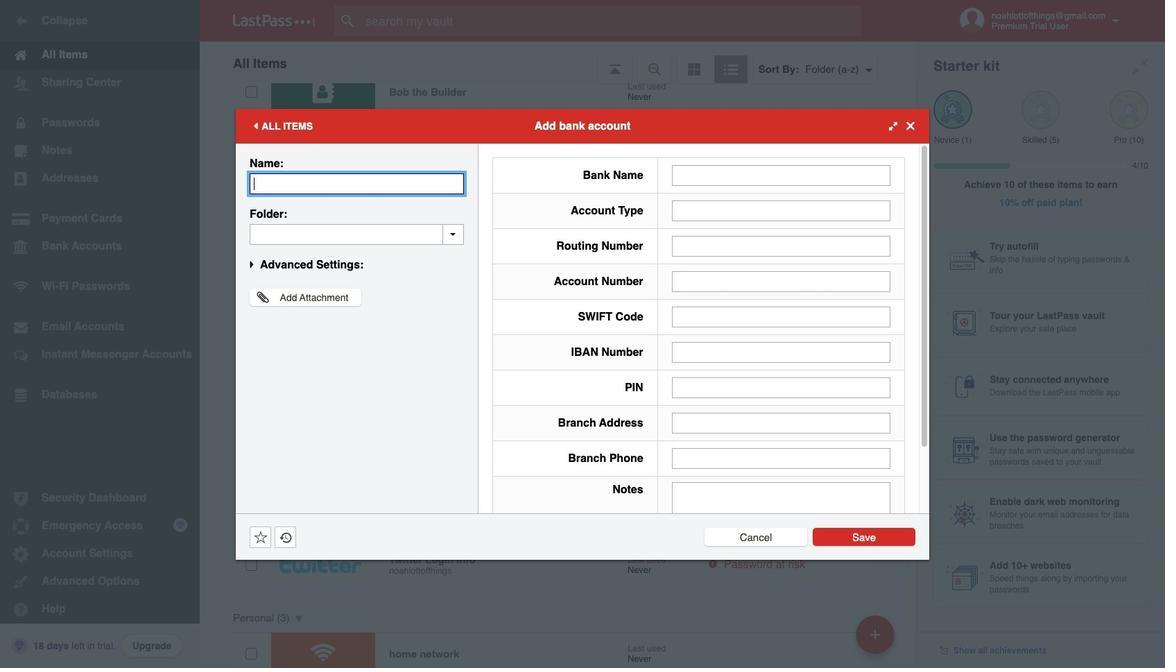 Task type: locate. For each thing, give the bounding box(es) containing it.
None text field
[[672, 165, 891, 186], [672, 236, 891, 256], [672, 271, 891, 292], [672, 306, 891, 327], [672, 448, 891, 469], [672, 165, 891, 186], [672, 236, 891, 256], [672, 271, 891, 292], [672, 306, 891, 327], [672, 448, 891, 469]]

None text field
[[250, 173, 464, 194], [672, 200, 891, 221], [250, 224, 464, 245], [672, 342, 891, 363], [672, 377, 891, 398], [672, 413, 891, 433], [672, 482, 891, 568], [250, 173, 464, 194], [672, 200, 891, 221], [250, 224, 464, 245], [672, 342, 891, 363], [672, 377, 891, 398], [672, 413, 891, 433], [672, 482, 891, 568]]

main navigation navigation
[[0, 0, 200, 668]]

dialog
[[236, 109, 930, 577]]

vault options navigation
[[200, 42, 917, 83]]

new item image
[[871, 630, 881, 639]]

search my vault text field
[[334, 6, 889, 36]]



Task type: describe. For each thing, give the bounding box(es) containing it.
lastpass image
[[233, 15, 315, 27]]

Search search field
[[334, 6, 889, 36]]

new item navigation
[[851, 611, 904, 668]]



Task type: vqa. For each thing, say whether or not it's contained in the screenshot.
new item element
no



